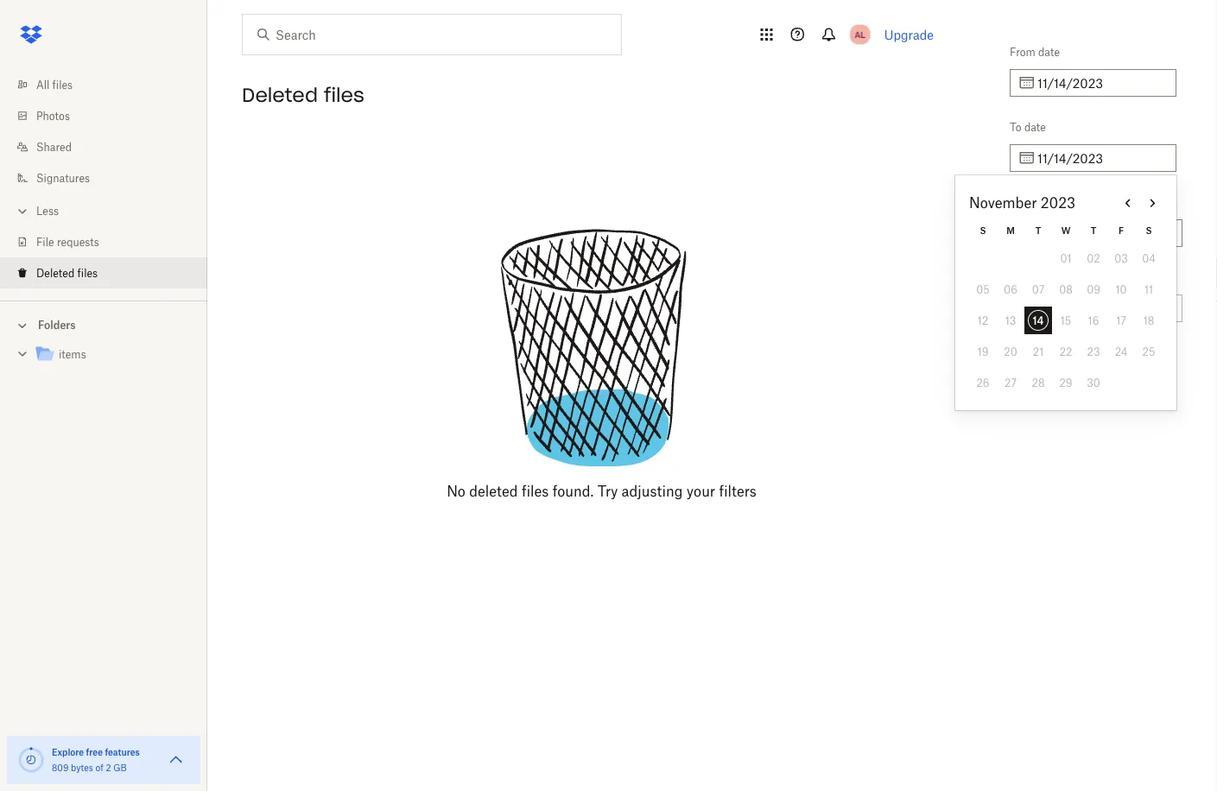 Task type: vqa. For each thing, say whether or not it's contained in the screenshot.
the topmost What's new
no



Task type: describe. For each thing, give the bounding box(es) containing it.
20
[[1005, 345, 1018, 358]]

29
[[1060, 376, 1073, 389]]

deleted
[[470, 483, 518, 500]]

07 button
[[1025, 276, 1053, 303]]

no deleted files found. try adjusting your filters
[[447, 483, 757, 500]]

24 button
[[1108, 338, 1136, 366]]

14 button
[[1025, 307, 1053, 335]]

06 button
[[997, 276, 1025, 303]]

04 button
[[1136, 245, 1163, 272]]

explore
[[52, 747, 84, 758]]

signatures link
[[14, 162, 207, 194]]

deleted inside list item
[[36, 267, 75, 280]]

quota usage element
[[17, 747, 45, 774]]

06
[[1004, 283, 1018, 296]]

adjusting
[[622, 483, 683, 500]]

your
[[687, 483, 716, 500]]

dropbox image
[[14, 17, 48, 52]]

25 button
[[1136, 338, 1163, 366]]

all
[[36, 78, 50, 91]]

13
[[1006, 314, 1017, 327]]

18 button
[[1136, 307, 1163, 335]]

05
[[977, 283, 990, 296]]

1 horizontal spatial deleted
[[242, 83, 318, 107]]

2023
[[1041, 194, 1076, 211]]

20 button
[[997, 338, 1025, 366]]

09 button
[[1080, 276, 1108, 303]]

13 button
[[997, 307, 1025, 335]]

folders button
[[0, 312, 207, 338]]

26
[[977, 376, 990, 389]]

2 s from the left
[[1147, 225, 1153, 236]]

03 button
[[1108, 245, 1136, 272]]

02
[[1088, 252, 1101, 265]]

16
[[1089, 314, 1100, 327]]

of
[[95, 763, 103, 774]]

items link
[[35, 344, 194, 367]]

in folder
[[1010, 271, 1051, 284]]

november
[[970, 194, 1038, 211]]

to date
[[1010, 121, 1047, 134]]

f
[[1119, 225, 1125, 236]]

16 button
[[1080, 307, 1108, 335]]

try
[[598, 483, 618, 500]]

no
[[447, 483, 466, 500]]

all files link
[[14, 69, 207, 100]]

files inside list item
[[77, 267, 98, 280]]

bytes
[[71, 763, 93, 774]]

w
[[1062, 225, 1071, 236]]

01
[[1061, 252, 1072, 265]]

10
[[1116, 283, 1128, 296]]

explore free features 809 bytes of 2 gb
[[52, 747, 140, 774]]

deleted files inside list item
[[36, 267, 98, 280]]

0 vertical spatial deleted files
[[242, 83, 365, 107]]

date for from date
[[1039, 45, 1061, 58]]

30 button
[[1080, 369, 1108, 397]]

15 button
[[1053, 307, 1080, 335]]

12 button
[[970, 307, 997, 335]]

1 t from the left
[[1036, 225, 1042, 236]]

files inside 'link'
[[52, 78, 73, 91]]

file requests
[[36, 236, 99, 248]]

features
[[105, 747, 140, 758]]

03
[[1115, 252, 1129, 265]]

upgrade
[[885, 27, 934, 42]]

all files
[[36, 78, 73, 91]]

08 button
[[1053, 276, 1080, 303]]

list containing all files
[[0, 59, 207, 301]]

From date text field
[[1038, 73, 1167, 92]]

27 button
[[997, 369, 1025, 397]]

from
[[1010, 45, 1036, 58]]

free
[[86, 747, 103, 758]]

file
[[36, 236, 54, 248]]

25
[[1143, 345, 1156, 358]]

in
[[1010, 271, 1020, 284]]

shared link
[[14, 131, 207, 162]]

11
[[1145, 283, 1154, 296]]

21
[[1034, 345, 1044, 358]]



Task type: locate. For each thing, give the bounding box(es) containing it.
folder
[[1023, 271, 1051, 284]]

upgrade link
[[885, 27, 934, 42]]

gb
[[113, 763, 127, 774]]

deleted
[[242, 83, 318, 107], [1010, 196, 1049, 209], [36, 267, 75, 280]]

18
[[1144, 314, 1155, 327]]

1 s from the left
[[981, 225, 987, 236]]

09
[[1087, 283, 1101, 296]]

17 button
[[1108, 307, 1136, 335]]

1 horizontal spatial deleted files
[[242, 83, 365, 107]]

date right from
[[1039, 45, 1061, 58]]

To date text field
[[1038, 149, 1167, 168]]

0 horizontal spatial deleted
[[36, 267, 75, 280]]

less image
[[14, 203, 31, 220]]

04
[[1143, 252, 1156, 265]]

02 button
[[1080, 245, 1108, 272]]

deleted files link
[[14, 258, 207, 289]]

22
[[1060, 345, 1073, 358]]

01 button
[[1053, 245, 1080, 272]]

07
[[1033, 283, 1045, 296]]

found.
[[553, 483, 594, 500]]

1 vertical spatial date
[[1025, 121, 1047, 134]]

s right the f
[[1147, 225, 1153, 236]]

1 horizontal spatial t
[[1091, 225, 1097, 236]]

shared
[[36, 140, 72, 153]]

0 horizontal spatial deleted files
[[36, 267, 98, 280]]

14
[[1033, 314, 1045, 327]]

05 button
[[970, 276, 997, 303]]

0 horizontal spatial s
[[981, 225, 987, 236]]

folders
[[38, 319, 76, 332]]

file requests link
[[14, 226, 207, 258]]

15
[[1061, 314, 1072, 327]]

1 vertical spatial deleted files
[[36, 267, 98, 280]]

0 vertical spatial deleted
[[242, 83, 318, 107]]

11 button
[[1136, 276, 1163, 303]]

23 button
[[1080, 338, 1108, 366]]

28
[[1033, 376, 1045, 389]]

19
[[978, 345, 989, 358]]

list
[[0, 59, 207, 301]]

t left the f
[[1091, 225, 1097, 236]]

2 horizontal spatial deleted
[[1010, 196, 1049, 209]]

s left m
[[981, 225, 987, 236]]

2 t from the left
[[1091, 225, 1097, 236]]

deleted by
[[1010, 196, 1063, 209]]

08
[[1060, 283, 1073, 296]]

1 vertical spatial deleted
[[1010, 196, 1049, 209]]

809
[[52, 763, 69, 774]]

s
[[981, 225, 987, 236], [1147, 225, 1153, 236]]

0 vertical spatial date
[[1039, 45, 1061, 58]]

12
[[978, 314, 989, 327]]

24
[[1116, 345, 1128, 358]]

0 horizontal spatial t
[[1036, 225, 1042, 236]]

date for to date
[[1025, 121, 1047, 134]]

photos link
[[14, 100, 207, 131]]

t left w
[[1036, 225, 1042, 236]]

t
[[1036, 225, 1042, 236], [1091, 225, 1097, 236]]

28 button
[[1025, 369, 1053, 397]]

deleted files
[[242, 83, 365, 107], [36, 267, 98, 280]]

22 button
[[1053, 338, 1080, 366]]

items
[[59, 348, 86, 361]]

30
[[1088, 376, 1101, 389]]

requests
[[57, 236, 99, 248]]

deleted files list item
[[0, 258, 207, 289]]

november 2023
[[970, 194, 1076, 211]]

date right the to
[[1025, 121, 1047, 134]]

from date
[[1010, 45, 1061, 58]]

by
[[1052, 196, 1063, 209]]

10 button
[[1108, 276, 1136, 303]]

signatures
[[36, 172, 90, 185]]

2
[[106, 763, 111, 774]]

1 horizontal spatial s
[[1147, 225, 1153, 236]]

17
[[1117, 314, 1127, 327]]

to
[[1010, 121, 1022, 134]]

less
[[36, 204, 59, 217]]

29 button
[[1053, 369, 1080, 397]]

26 button
[[970, 369, 997, 397]]

photos
[[36, 109, 70, 122]]

date
[[1039, 45, 1061, 58], [1025, 121, 1047, 134]]

19 button
[[970, 338, 997, 366]]

2 vertical spatial deleted
[[36, 267, 75, 280]]

27
[[1005, 376, 1017, 389]]

m
[[1007, 225, 1015, 236]]

23
[[1088, 345, 1101, 358]]



